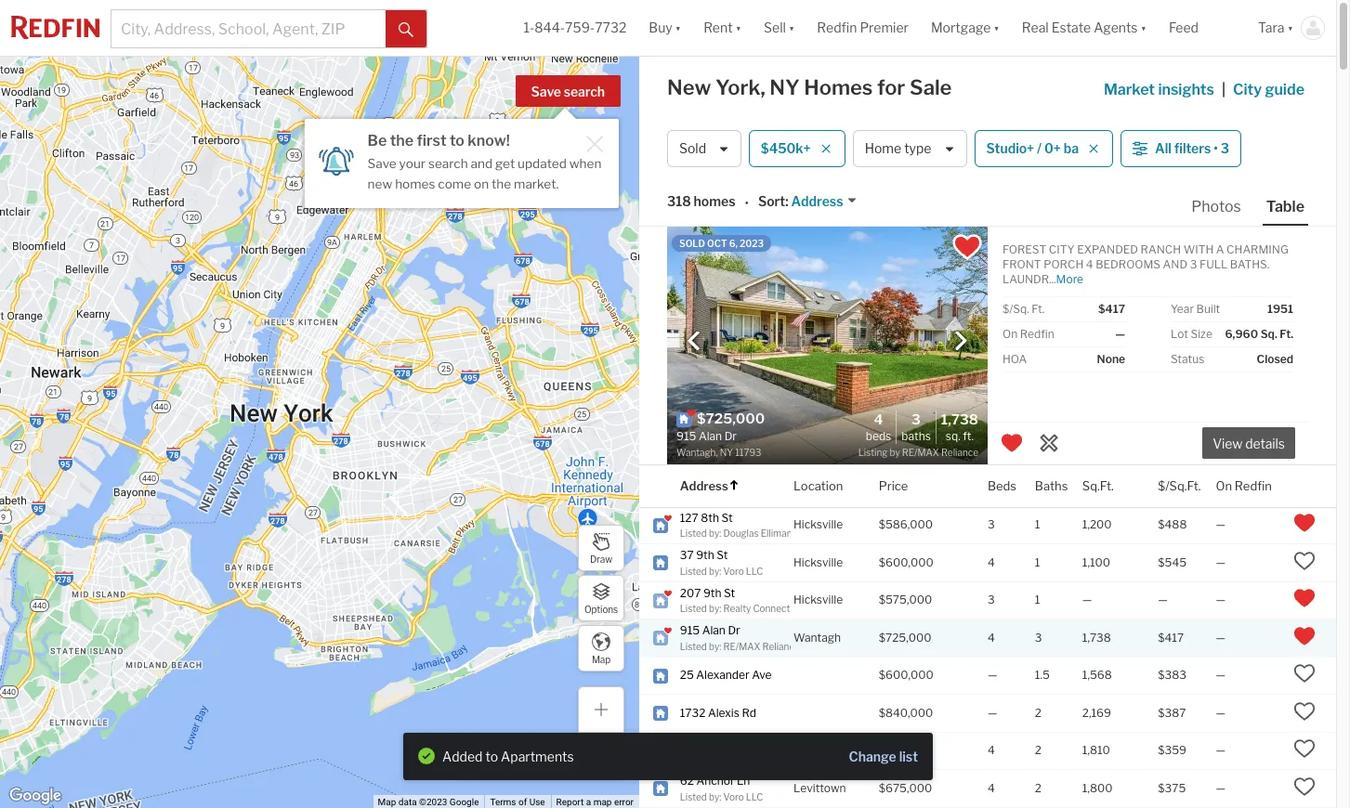Task type: locate. For each thing, give the bounding box(es) containing it.
1 horizontal spatial estate
[[1052, 20, 1091, 36]]

ft. right 3 baths
[[963, 429, 974, 443]]

anchor
[[696, 774, 735, 788]]

2 vertical spatial 2
[[1035, 781, 1042, 795]]

1,200
[[1082, 518, 1112, 532]]

previous button image
[[685, 331, 703, 350]]

photo of 915 alan dr, wantagh, ny 11793 image
[[667, 227, 988, 465]]

ln inside 62 anchor ln listed by: voro llc
[[737, 774, 750, 788]]

mortgage ▾ button
[[920, 0, 1011, 56]]

2 favorite this home image from the top
[[1293, 738, 1316, 760]]

$600,000 up $840,000
[[879, 668, 934, 682]]

ft. right $/sq.
[[1032, 302, 1045, 316]]

listed inside 915 alan dr listed by: re/max reliance wantagh
[[680, 641, 707, 652]]

1,800
[[1082, 781, 1113, 795]]

0 vertical spatial the
[[390, 132, 414, 150]]

of
[[518, 797, 527, 808]]

st inside 37 9th st listed by: voro llc
[[717, 548, 728, 562]]

0 vertical spatial levittown
[[794, 744, 846, 758]]

1 horizontal spatial beds
[[988, 478, 1017, 493]]

on redfin down $/sq. ft.
[[1003, 327, 1054, 341]]

2 vertical spatial 1
[[1035, 593, 1040, 607]]

0 vertical spatial address
[[791, 194, 843, 209]]

1,100
[[1082, 556, 1110, 569]]

voro down 37 9th st link
[[723, 565, 744, 577]]

listed
[[680, 528, 707, 539], [680, 565, 707, 577], [680, 603, 707, 614], [680, 641, 707, 652], [680, 791, 707, 802]]

section
[[403, 733, 933, 781]]

hicksville
[[794, 518, 843, 532], [794, 556, 843, 569], [794, 593, 843, 607]]

outline
[[519, 755, 560, 770]]

0 vertical spatial ln
[[734, 736, 748, 750]]

favorite this home image
[[1293, 550, 1316, 572], [1293, 700, 1316, 723]]

127 8th st listed by: douglas elliman real estate
[[680, 511, 843, 539]]

1 vertical spatial 2
[[1035, 744, 1042, 758]]

▾ right tara
[[1287, 20, 1293, 36]]

9th inside 37 9th st listed by: voro llc
[[696, 548, 714, 562]]

2 for 1,800
[[1035, 781, 1042, 795]]

2 vertical spatial hicksville
[[794, 593, 843, 607]]

4 down the beds button
[[988, 556, 995, 569]]

3 down with
[[1190, 257, 1197, 271]]

st inside 127 8th st listed by: douglas elliman real estate
[[722, 511, 733, 525]]

rent ▾ button
[[692, 0, 753, 56]]

42 amber ln levittown
[[680, 736, 846, 758]]

baths button
[[1035, 466, 1068, 507]]

2 vertical spatial favorite this home image
[[1293, 776, 1316, 798]]

by: down alan
[[709, 641, 721, 652]]

37 9th st link
[[680, 548, 777, 564]]

homes
[[804, 75, 873, 99]]

5 ▾ from the left
[[1141, 20, 1147, 36]]

search down 759-
[[564, 84, 605, 99]]

3 ▾ from the left
[[789, 20, 795, 36]]

1 vertical spatial estate
[[815, 528, 843, 539]]

google image
[[5, 784, 66, 808]]

4 by: from the top
[[709, 641, 721, 652]]

$488
[[1158, 518, 1187, 532]]

$650,000
[[879, 744, 933, 758]]

4 right $725,000 at the bottom right
[[988, 631, 995, 645]]

ft. inside 1,738 sq. ft.
[[963, 429, 974, 443]]

3 hicksville from the top
[[794, 593, 843, 607]]

hicksville up the wantagh
[[794, 593, 843, 607]]

0 vertical spatial search
[[564, 84, 605, 99]]

3 favorite this home image from the top
[[1293, 776, 1316, 798]]

207 9th st listed by: realty connect usa llc
[[680, 586, 831, 614]]

▾ right the buy
[[675, 20, 681, 36]]

0 horizontal spatial estate
[[815, 528, 843, 539]]

1 vertical spatial redfin
[[1020, 327, 1054, 341]]

voro inside 37 9th st listed by: voro llc
[[723, 565, 744, 577]]

2 vertical spatial redfin
[[1235, 478, 1272, 493]]

listed for 127
[[680, 528, 707, 539]]

0 vertical spatial voro
[[723, 565, 744, 577]]

4 ▾ from the left
[[994, 20, 1000, 36]]

25 alexander ave
[[680, 668, 772, 682]]

levittown left change
[[794, 744, 846, 758]]

1 vertical spatial •
[[745, 195, 749, 211]]

real inside 127 8th st listed by: douglas elliman real estate
[[794, 528, 813, 539]]

4
[[1086, 257, 1093, 271], [874, 412, 883, 428], [988, 556, 995, 569], [988, 631, 995, 645], [988, 744, 995, 758], [988, 781, 995, 795]]

1 horizontal spatial baths
[[1035, 478, 1068, 493]]

by: down 207 9th st link
[[709, 603, 721, 614]]

homes
[[395, 176, 435, 191], [694, 194, 736, 209]]

9th for 37
[[696, 548, 714, 562]]

1 horizontal spatial on
[[1216, 478, 1232, 493]]

remove outline
[[467, 755, 560, 770]]

map
[[592, 654, 611, 665], [378, 797, 396, 808]]

1 favorite this home image from the top
[[1293, 550, 1316, 572]]

9th right 37
[[696, 548, 714, 562]]

redfin left premier
[[817, 20, 857, 36]]

sq. right 3 baths
[[946, 429, 960, 443]]

3
[[1221, 141, 1229, 156], [1190, 257, 1197, 271], [912, 412, 921, 428], [988, 518, 995, 532], [988, 593, 995, 607], [1035, 631, 1042, 645]]

0 vertical spatial 2
[[1035, 706, 1042, 720]]

st right 8th
[[722, 511, 733, 525]]

7732
[[595, 20, 627, 36]]

studio+
[[986, 141, 1034, 156]]

baths down x-out this home image
[[1035, 478, 1068, 493]]

0 horizontal spatial ft.
[[963, 429, 974, 443]]

to inside dialog
[[450, 132, 465, 150]]

2 $600,000 from the top
[[879, 668, 934, 682]]

sell ▾ button
[[764, 0, 795, 56]]

6 ▾ from the left
[[1287, 20, 1293, 36]]

0 vertical spatial 1
[[1035, 518, 1040, 532]]

$/sq.
[[1003, 302, 1029, 316]]

re/max
[[723, 641, 760, 652]]

0 horizontal spatial $417
[[1098, 302, 1125, 316]]

0 horizontal spatial 1,738
[[941, 412, 978, 428]]

listed inside 127 8th st listed by: douglas elliman real estate
[[680, 528, 707, 539]]

0 horizontal spatial save
[[368, 156, 396, 171]]

homes right 318
[[694, 194, 736, 209]]

map left data
[[378, 797, 396, 808]]

save inside button
[[531, 84, 561, 99]]

get
[[495, 156, 515, 171]]

2 ▾ from the left
[[736, 20, 742, 36]]

1 vertical spatial favorite this home image
[[1293, 700, 1316, 723]]

map down options
[[592, 654, 611, 665]]

0 vertical spatial favorite this home image
[[1293, 550, 1316, 572]]

0 horizontal spatial real
[[794, 528, 813, 539]]

1 vertical spatial favorite this home image
[[1293, 738, 1316, 760]]

1 vertical spatial search
[[428, 156, 468, 171]]

3 inside 3 baths
[[912, 412, 921, 428]]

updated
[[518, 156, 567, 171]]

the right be
[[390, 132, 414, 150]]

a
[[1216, 243, 1224, 256]]

2 for 1,810
[[1035, 744, 1042, 758]]

llc down 62 anchor ln link
[[746, 791, 763, 802]]

1 horizontal spatial real
[[1022, 20, 1049, 36]]

1 by: from the top
[[709, 528, 721, 539]]

1 hicksville from the top
[[794, 518, 843, 532]]

on redfin down view details
[[1216, 478, 1272, 493]]

4 down 'expanded' at the right
[[1086, 257, 1093, 271]]

beds
[[866, 429, 891, 443], [988, 478, 1017, 493]]

the right "on"
[[492, 176, 511, 191]]

report
[[556, 797, 584, 808]]

1 left 1,100 at the bottom right of the page
[[1035, 556, 1040, 569]]

1 vertical spatial $417
[[1158, 631, 1184, 645]]

1 horizontal spatial •
[[1214, 141, 1218, 156]]

$600,000 down the $586,000 on the bottom of the page
[[879, 556, 934, 569]]

draw button
[[578, 525, 624, 571]]

1 vertical spatial st
[[717, 548, 728, 562]]

listed for 207
[[680, 603, 707, 614]]

ln right amber
[[734, 736, 748, 750]]

real right elliman
[[794, 528, 813, 539]]

beds left 3 baths
[[866, 429, 891, 443]]

st inside 207 9th st listed by: realty connect usa llc
[[724, 586, 735, 600]]

0 vertical spatial real
[[1022, 20, 1049, 36]]

market insights | city guide
[[1104, 81, 1305, 98]]

listed inside 37 9th st listed by: voro llc
[[680, 565, 707, 577]]

save for save search
[[531, 84, 561, 99]]

favorite this home image for $545
[[1293, 550, 1316, 572]]

favorite button checkbox
[[951, 231, 983, 263]]

0 vertical spatial ft.
[[1032, 302, 1045, 316]]

0 horizontal spatial address
[[680, 478, 728, 493]]

rent ▾
[[704, 20, 742, 36]]

to right added
[[485, 748, 498, 764]]

sq. inside 1,738 sq. ft.
[[946, 429, 960, 443]]

mortgage ▾ button
[[931, 0, 1000, 56]]

1
[[1035, 518, 1040, 532], [1035, 556, 1040, 569], [1035, 593, 1040, 607]]

view details link
[[1202, 426, 1295, 459]]

▾ right rent
[[736, 20, 742, 36]]

1 horizontal spatial map
[[592, 654, 611, 665]]

by: inside 37 9th st listed by: voro llc
[[709, 565, 721, 577]]

on down view
[[1216, 478, 1232, 493]]

save inside save your search and get updated when new homes come on the market.
[[368, 156, 396, 171]]

1 vertical spatial ft.
[[1280, 327, 1293, 341]]

listed down 127
[[680, 528, 707, 539]]

address button
[[788, 193, 858, 211], [680, 466, 739, 507]]

redfin down view details
[[1235, 478, 1272, 493]]

sold button
[[667, 130, 741, 167]]

ny
[[770, 75, 800, 99]]

come
[[438, 176, 471, 191]]

2 listed from the top
[[680, 565, 707, 577]]

1 horizontal spatial sq.
[[1261, 327, 1277, 341]]

3 right 4 beds
[[912, 412, 921, 428]]

6,960
[[1225, 327, 1258, 341]]

0 vertical spatial st
[[722, 511, 733, 525]]

map for map
[[592, 654, 611, 665]]

2 2 from the top
[[1035, 744, 1042, 758]]

address right ':'
[[791, 194, 843, 209]]

unfavorite this home image for $417
[[1293, 625, 1316, 648]]

4 right list
[[988, 744, 995, 758]]

on up 'hoa' at the right top of the page
[[1003, 327, 1018, 341]]

62
[[680, 774, 694, 788]]

1 horizontal spatial ft.
[[1032, 302, 1045, 316]]

section containing added to apartments
[[403, 733, 933, 781]]

0 horizontal spatial search
[[428, 156, 468, 171]]

1,738 for 1,738
[[1082, 631, 1111, 645]]

voro for st
[[723, 565, 744, 577]]

search up come
[[428, 156, 468, 171]]

2 hicksville from the top
[[794, 556, 843, 569]]

3 inside button
[[1221, 141, 1229, 156]]

by: down 8th
[[709, 528, 721, 539]]

1 favorite this home image from the top
[[1293, 663, 1316, 685]]

2 favorite this home image from the top
[[1293, 700, 1316, 723]]

baths right 4 beds
[[902, 429, 931, 443]]

1 vertical spatial sq.
[[946, 429, 960, 443]]

▾ right mortgage
[[994, 20, 1000, 36]]

2 left 1,810
[[1035, 744, 1042, 758]]

new york, ny homes for sale
[[667, 75, 952, 99]]

0 vertical spatial map
[[592, 654, 611, 665]]

st up realty
[[724, 586, 735, 600]]

2 down 1.5
[[1035, 706, 1042, 720]]

1 vertical spatial save
[[368, 156, 396, 171]]

1 listed from the top
[[680, 528, 707, 539]]

3 2 from the top
[[1035, 781, 1042, 795]]

0 vertical spatial to
[[450, 132, 465, 150]]

by: down 37 9th st link
[[709, 565, 721, 577]]

0 horizontal spatial baths
[[902, 429, 931, 443]]

by:
[[709, 528, 721, 539], [709, 565, 721, 577], [709, 603, 721, 614], [709, 641, 721, 652], [709, 791, 721, 802]]

2 for 2,169
[[1035, 706, 1042, 720]]

alexander
[[696, 668, 749, 682]]

listed for 915
[[680, 641, 707, 652]]

ft. down 1951
[[1280, 327, 1293, 341]]

3 listed from the top
[[680, 603, 707, 614]]

1 horizontal spatial $417
[[1158, 631, 1184, 645]]

ranch
[[1141, 243, 1181, 256]]

to inside "section"
[[485, 748, 498, 764]]

$/sq. ft.
[[1003, 302, 1045, 316]]

1 down baths button
[[1035, 518, 1040, 532]]

hicksville for $586,000
[[794, 518, 843, 532]]

0 vertical spatial 9th
[[696, 548, 714, 562]]

2 by: from the top
[[709, 565, 721, 577]]

2 1 from the top
[[1035, 556, 1040, 569]]

2 vertical spatial ft.
[[963, 429, 974, 443]]

redfin down $/sq. ft.
[[1020, 327, 1054, 341]]

by: down anchor
[[709, 791, 721, 802]]

1 vertical spatial 1,738
[[1082, 631, 1111, 645]]

• right filters
[[1214, 141, 1218, 156]]

listed down 37
[[680, 565, 707, 577]]

estate
[[1052, 20, 1091, 36], [815, 528, 843, 539]]

3 down the beds button
[[988, 518, 995, 532]]

change
[[849, 749, 896, 764]]

st for 207 9th st
[[724, 586, 735, 600]]

1 vertical spatial on redfin
[[1216, 478, 1272, 493]]

by: inside 207 9th st listed by: realty connect usa llc
[[709, 603, 721, 614]]

st down douglas
[[717, 548, 728, 562]]

1 vertical spatial voro
[[723, 791, 744, 802]]

estate left agents
[[1052, 20, 1091, 36]]

address
[[791, 194, 843, 209], [680, 478, 728, 493]]

llc inside 37 9th st listed by: voro llc
[[746, 565, 763, 577]]

0 vertical spatial save
[[531, 84, 561, 99]]

1 levittown from the top
[[794, 744, 846, 758]]

0 vertical spatial •
[[1214, 141, 1218, 156]]

real right the mortgage ▾
[[1022, 20, 1049, 36]]

listed down the 207
[[680, 603, 707, 614]]

1 horizontal spatial the
[[492, 176, 511, 191]]

1 voro from the top
[[723, 565, 744, 577]]

city
[[1049, 243, 1075, 256]]

1 horizontal spatial 1,738
[[1082, 631, 1111, 645]]

3 up 1.5
[[1035, 631, 1042, 645]]

0 vertical spatial favorite this home image
[[1293, 663, 1316, 685]]

favorite this home image for $387
[[1293, 700, 1316, 723]]

2 horizontal spatial ft.
[[1280, 327, 1293, 341]]

1 vertical spatial levittown
[[794, 781, 846, 795]]

1 vertical spatial the
[[492, 176, 511, 191]]

save up the new
[[368, 156, 396, 171]]

3 by: from the top
[[709, 603, 721, 614]]

voro inside 62 anchor ln listed by: voro llc
[[723, 791, 744, 802]]

premier
[[860, 20, 909, 36]]

dr
[[728, 623, 740, 637]]

map data ©2023 google
[[378, 797, 479, 808]]

1 ▾ from the left
[[675, 20, 681, 36]]

0 vertical spatial llc
[[746, 565, 763, 577]]

2 vertical spatial llc
[[746, 791, 763, 802]]

0 vertical spatial hicksville
[[794, 518, 843, 532]]

voro down 62 anchor ln link
[[723, 791, 744, 802]]

62 anchor ln listed by: voro llc
[[680, 774, 763, 802]]

listed inside 62 anchor ln listed by: voro llc
[[680, 791, 707, 802]]

▾ right agents
[[1141, 20, 1147, 36]]

▾ for sell ▾
[[789, 20, 795, 36]]

by: for 207
[[709, 603, 721, 614]]

5 listed from the top
[[680, 791, 707, 802]]

$417 up the $383 at the bottom
[[1158, 631, 1184, 645]]

hicksville for $600,000
[[794, 556, 843, 569]]

4 left 3 baths
[[874, 412, 883, 428]]

llc
[[746, 565, 763, 577], [813, 603, 831, 614], [746, 791, 763, 802]]

table
[[1266, 198, 1305, 216]]

charming
[[1227, 243, 1289, 256]]

the inside save your search and get updated when new homes come on the market.
[[492, 176, 511, 191]]

3 1 from the top
[[1035, 593, 1040, 607]]

forest city expanded ranch with a charming front porch 4 bedrooms and 3 full baths. laundr...
[[1003, 243, 1289, 286]]

1,738
[[941, 412, 978, 428], [1082, 631, 1111, 645]]

0 vertical spatial homes
[[395, 176, 435, 191]]

▾ for buy ▾
[[675, 20, 681, 36]]

built
[[1196, 302, 1220, 316]]

hicksville up usa
[[794, 556, 843, 569]]

listed inside 207 9th st listed by: realty connect usa llc
[[680, 603, 707, 614]]

listed down 62
[[680, 791, 707, 802]]

9th right the 207
[[703, 586, 722, 600]]

0 vertical spatial estate
[[1052, 20, 1091, 36]]

0 vertical spatial on redfin
[[1003, 327, 1054, 341]]

city guide link
[[1233, 79, 1308, 101]]

1,738 up the 1,568
[[1082, 631, 1111, 645]]

1 vertical spatial to
[[485, 748, 498, 764]]

address button right sort
[[788, 193, 858, 211]]

$450k+ button
[[749, 130, 845, 167]]

0 horizontal spatial to
[[450, 132, 465, 150]]

0 vertical spatial $600,000
[[879, 556, 934, 569]]

remove outline button
[[460, 747, 567, 779]]

4 right $675,000
[[988, 781, 995, 795]]

search inside save your search and get updated when new homes come on the market.
[[428, 156, 468, 171]]

google
[[450, 797, 479, 808]]

0 vertical spatial address button
[[788, 193, 858, 211]]

9th inside 207 9th st listed by: realty connect usa llc
[[703, 586, 722, 600]]

by: inside 62 anchor ln listed by: voro llc
[[709, 791, 721, 802]]

• inside 318 homes •
[[745, 195, 749, 211]]

address up 8th
[[680, 478, 728, 493]]

home
[[865, 141, 901, 156]]

0 vertical spatial baths
[[902, 429, 931, 443]]

1 2 from the top
[[1035, 706, 1042, 720]]

sq. up closed
[[1261, 327, 1277, 341]]

1,738 right 3 baths
[[941, 412, 978, 428]]

• for homes
[[745, 195, 749, 211]]

more
[[1056, 272, 1084, 286]]

homes down the your
[[395, 176, 435, 191]]

1 vertical spatial on
[[1216, 478, 1232, 493]]

4 listed from the top
[[680, 641, 707, 652]]

0 vertical spatial beds
[[866, 429, 891, 443]]

1 vertical spatial baths
[[1035, 478, 1068, 493]]

0 vertical spatial on
[[1003, 327, 1018, 341]]

1 vertical spatial $600,000
[[879, 668, 934, 682]]

—
[[1115, 327, 1125, 341], [1216, 518, 1226, 532], [1216, 556, 1226, 569], [1082, 593, 1092, 607], [1158, 593, 1168, 607], [1216, 593, 1226, 607], [1216, 631, 1226, 645], [988, 668, 997, 682], [1216, 668, 1226, 682], [988, 706, 997, 720], [1216, 706, 1226, 720], [1216, 744, 1226, 758], [1216, 781, 1226, 795]]

levittown down 42 amber ln levittown
[[794, 781, 846, 795]]

address button up 8th
[[680, 466, 739, 507]]

2 voro from the top
[[723, 791, 744, 802]]

llc right usa
[[813, 603, 831, 614]]

type
[[904, 141, 932, 156]]

1 for 1,200
[[1035, 518, 1040, 532]]

0 vertical spatial 1,738
[[941, 412, 978, 428]]

listed down 915 in the bottom right of the page
[[680, 641, 707, 652]]

2 levittown from the top
[[794, 781, 846, 795]]

favorite this home image
[[1293, 663, 1316, 685], [1293, 738, 1316, 760], [1293, 776, 1316, 798]]

1 vertical spatial homes
[[694, 194, 736, 209]]

1 $600,000 from the top
[[879, 556, 934, 569]]

details
[[1245, 436, 1285, 452]]

first
[[417, 132, 447, 150]]

127
[[680, 511, 698, 525]]

• left sort
[[745, 195, 749, 211]]

by: inside 127 8th st listed by: douglas elliman real estate
[[709, 528, 721, 539]]

be the first to know!
[[368, 132, 510, 150]]

favorite button image
[[951, 231, 983, 263]]

1 vertical spatial 9th
[[703, 586, 722, 600]]

$417 down the bedrooms
[[1098, 302, 1125, 316]]

1 horizontal spatial on redfin
[[1216, 478, 1272, 493]]

0 horizontal spatial •
[[745, 195, 749, 211]]

hicksville down location button
[[794, 518, 843, 532]]

llc up 207 9th st listed by: realty connect usa llc
[[746, 565, 763, 577]]

▾ right sell on the right of page
[[789, 20, 795, 36]]

1 up 1.5
[[1035, 593, 1040, 607]]

$575,000
[[879, 593, 932, 607]]

ln inside 42 amber ln levittown
[[734, 736, 748, 750]]

unfavorite this home image
[[1001, 432, 1023, 454], [1293, 512, 1316, 535], [1293, 588, 1316, 610], [1293, 625, 1316, 648]]

ln right anchor
[[737, 774, 750, 788]]

to right first
[[450, 132, 465, 150]]

1 vertical spatial hicksville
[[794, 556, 843, 569]]

lot size
[[1171, 327, 1213, 341]]

0 horizontal spatial homes
[[395, 176, 435, 191]]

1 vertical spatial address
[[680, 478, 728, 493]]

0 horizontal spatial sq.
[[946, 429, 960, 443]]

llc inside 62 anchor ln listed by: voro llc
[[746, 791, 763, 802]]

connect
[[753, 603, 790, 614]]

3 right filters
[[1221, 141, 1229, 156]]

2 left "1,800"
[[1035, 781, 1042, 795]]

by: inside 915 alan dr listed by: re/max reliance wantagh
[[709, 641, 721, 652]]

save your search and get updated when new homes come on the market.
[[368, 156, 602, 191]]

by: for 37
[[709, 565, 721, 577]]

next button image
[[951, 331, 970, 350]]

1 horizontal spatial to
[[485, 748, 498, 764]]

map inside button
[[592, 654, 611, 665]]

ln
[[734, 736, 748, 750], [737, 774, 750, 788]]

• inside button
[[1214, 141, 1218, 156]]

4 for $650,000
[[988, 744, 995, 758]]

beds left baths button
[[988, 478, 1017, 493]]

view
[[1213, 436, 1243, 452]]

1732 alexis rd link
[[680, 706, 777, 721]]

2 vertical spatial st
[[724, 586, 735, 600]]

heading
[[676, 410, 827, 460]]

save down 844-
[[531, 84, 561, 99]]

5 by: from the top
[[709, 791, 721, 802]]

1 1 from the top
[[1035, 518, 1040, 532]]

estate down location button
[[815, 528, 843, 539]]

915
[[680, 623, 700, 637]]

0 vertical spatial redfin
[[817, 20, 857, 36]]



Task type: vqa. For each thing, say whether or not it's contained in the screenshot.
3 beds associated with $728,888
no



Task type: describe. For each thing, give the bounding box(es) containing it.
new
[[667, 75, 711, 99]]

4 beds
[[866, 412, 891, 443]]

3 inside "forest city expanded ranch with a charming front porch 4 bedrooms and 3 full baths. laundr..."
[[1190, 257, 1197, 271]]

1 vertical spatial beds
[[988, 478, 1017, 493]]

318 homes •
[[667, 194, 749, 211]]

0 horizontal spatial the
[[390, 132, 414, 150]]

list
[[899, 749, 918, 764]]

status
[[1171, 352, 1205, 366]]

$675,000
[[879, 781, 932, 795]]

full
[[1200, 257, 1228, 271]]

0 horizontal spatial redfin
[[817, 20, 857, 36]]

and
[[471, 156, 493, 171]]

1 vertical spatial address button
[[680, 466, 739, 507]]

hicksville for $575,000
[[794, 593, 843, 607]]

0 horizontal spatial on
[[1003, 327, 1018, 341]]

st for 37 9th st
[[717, 548, 728, 562]]

1,810
[[1082, 744, 1110, 758]]

map region
[[0, 0, 760, 808]]

remove
[[467, 755, 517, 770]]

insights
[[1158, 81, 1214, 98]]

on redfin button
[[1216, 466, 1272, 507]]

when
[[569, 156, 602, 171]]

▾ for mortgage ▾
[[994, 20, 1000, 36]]

remove studio+ / 0+ ba image
[[1088, 143, 1099, 154]]

sell ▾
[[764, 20, 795, 36]]

unfavorite this home image for —
[[1293, 588, 1316, 610]]

favorite this home image for $375
[[1293, 776, 1316, 798]]

location button
[[794, 466, 843, 507]]

4 for $725,000
[[988, 631, 995, 645]]

0 horizontal spatial beds
[[866, 429, 891, 443]]

1 for 1,100
[[1035, 556, 1040, 569]]

$375
[[1158, 781, 1186, 795]]

▾ for rent ▾
[[736, 20, 742, 36]]

1 for —
[[1035, 593, 1040, 607]]

1 horizontal spatial redfin
[[1020, 327, 1054, 341]]

listed for 62
[[680, 791, 707, 802]]

llc inside 207 9th st listed by: realty connect usa llc
[[813, 603, 831, 614]]

elliman
[[761, 528, 792, 539]]

sale
[[910, 75, 952, 99]]

all filters • 3
[[1155, 141, 1229, 156]]

agents
[[1094, 20, 1138, 36]]

save search button
[[515, 75, 621, 107]]

1,738 for 1,738 sq. ft.
[[941, 412, 978, 428]]

baths.
[[1230, 257, 1270, 271]]

:
[[785, 194, 788, 209]]

37 9th st listed by: voro llc
[[680, 548, 763, 577]]

rent
[[704, 20, 733, 36]]

favorite this home image for $359
[[1293, 738, 1316, 760]]

options button
[[578, 575, 624, 622]]

▾ for tara ▾
[[1287, 20, 1293, 36]]

0 vertical spatial $417
[[1098, 302, 1125, 316]]

st for 127 8th st
[[722, 511, 733, 525]]

terms of use link
[[490, 797, 545, 808]]

photos button
[[1188, 197, 1263, 224]]

alexis
[[708, 706, 740, 720]]

lot
[[1171, 327, 1188, 341]]

sq.ft.
[[1082, 478, 1114, 493]]

homes inside 318 homes •
[[694, 194, 736, 209]]

estate inside 127 8th st listed by: douglas elliman real estate
[[815, 528, 843, 539]]

sq. for 6,960
[[1261, 327, 1277, 341]]

homes inside save your search and get updated when new homes come on the market.
[[395, 176, 435, 191]]

by: for 127
[[709, 528, 721, 539]]

report a map error
[[556, 797, 634, 808]]

favorite this home image for $383
[[1293, 663, 1316, 685]]

filters
[[1174, 141, 1211, 156]]

map for map data ©2023 google
[[378, 797, 396, 808]]

unfavorite this home image for $488
[[1293, 512, 1316, 535]]

york,
[[715, 75, 765, 99]]

0 horizontal spatial on redfin
[[1003, 327, 1054, 341]]

forest
[[1003, 243, 1047, 256]]

2,169
[[1082, 706, 1111, 720]]

915 alan dr listed by: re/max reliance wantagh
[[680, 623, 841, 652]]

redfin premier
[[817, 20, 909, 36]]

table button
[[1263, 197, 1308, 226]]

wantagh
[[794, 631, 841, 645]]

1-844-759-7732
[[524, 20, 627, 36]]

estate inside "real estate agents ▾" link
[[1052, 20, 1091, 36]]

expanded
[[1077, 243, 1138, 256]]

beds button
[[988, 466, 1017, 507]]

$/sq.ft.
[[1158, 478, 1201, 493]]

x-out this home image
[[1038, 432, 1060, 454]]

price button
[[879, 466, 908, 507]]

4 inside 4 beds
[[874, 412, 883, 428]]

rd
[[742, 706, 756, 720]]

318
[[667, 194, 691, 209]]

llc for hicksville
[[746, 565, 763, 577]]

1 horizontal spatial address button
[[788, 193, 858, 211]]

$600,000 for 4
[[879, 556, 934, 569]]

sell ▾ button
[[753, 0, 806, 56]]

price
[[879, 478, 908, 493]]

1 horizontal spatial address
[[791, 194, 843, 209]]

save for save your search and get updated when new homes come on the market.
[[368, 156, 396, 171]]

listed for 37
[[680, 565, 707, 577]]

ln for anchor
[[737, 774, 750, 788]]

4 for $600,000
[[988, 556, 995, 569]]

studio+ / 0+ ba button
[[974, 130, 1113, 167]]

be the first to know! dialog
[[304, 108, 618, 208]]

front
[[1003, 257, 1041, 271]]

apartments
[[501, 748, 574, 764]]

on inside button
[[1216, 478, 1232, 493]]

guide
[[1265, 81, 1305, 98]]

view details button
[[1202, 428, 1295, 459]]

• for filters
[[1214, 141, 1218, 156]]

1951
[[1267, 302, 1293, 316]]

0+
[[1044, 141, 1061, 156]]

$600,000 for —
[[879, 668, 934, 682]]

llc for levittown
[[746, 791, 763, 802]]

by: for 915
[[709, 641, 721, 652]]

view details
[[1213, 436, 1285, 452]]

redfin premier button
[[806, 0, 920, 56]]

voro for ln
[[723, 791, 744, 802]]

remove $450k+ image
[[820, 143, 831, 154]]

porch
[[1044, 257, 1084, 271]]

|
[[1222, 81, 1226, 98]]

4 inside "forest city expanded ranch with a charming front porch 4 bedrooms and 3 full baths. laundr..."
[[1086, 257, 1093, 271]]

sq. for 1,738
[[946, 429, 960, 443]]

sort :
[[758, 194, 788, 209]]

ln for amber
[[734, 736, 748, 750]]

bedrooms
[[1096, 257, 1161, 271]]

real inside dropdown button
[[1022, 20, 1049, 36]]

ft. for 1,738
[[963, 429, 974, 443]]

more link
[[1056, 272, 1084, 286]]

2023
[[740, 238, 764, 249]]

by: for 62
[[709, 791, 721, 802]]

new
[[368, 176, 392, 191]]

ft. for 6,960
[[1280, 327, 1293, 341]]

report a map error link
[[556, 797, 634, 808]]

9th for 207
[[703, 586, 722, 600]]

search inside button
[[564, 84, 605, 99]]

City, Address, School, Agent, ZIP search field
[[112, 10, 385, 47]]

photos
[[1191, 198, 1241, 216]]

realty
[[723, 603, 751, 614]]

42 amber ln link
[[680, 736, 777, 752]]

real estate agents ▾ link
[[1022, 0, 1147, 56]]

42
[[680, 736, 694, 750]]

amber
[[696, 736, 732, 750]]

4 for $675,000
[[988, 781, 995, 795]]

$387
[[1158, 706, 1186, 720]]

3 right $575,000
[[988, 593, 995, 607]]

sold
[[679, 238, 705, 249]]

levittown inside 42 amber ln levittown
[[794, 744, 846, 758]]

reliance
[[762, 641, 800, 652]]

submit search image
[[398, 22, 413, 37]]

location
[[794, 478, 843, 493]]

a
[[586, 797, 591, 808]]

2 horizontal spatial redfin
[[1235, 478, 1272, 493]]

844-
[[535, 20, 565, 36]]

map button
[[578, 625, 624, 672]]

915 alan dr link
[[680, 623, 777, 639]]

6,
[[729, 238, 738, 249]]

city
[[1233, 81, 1262, 98]]



